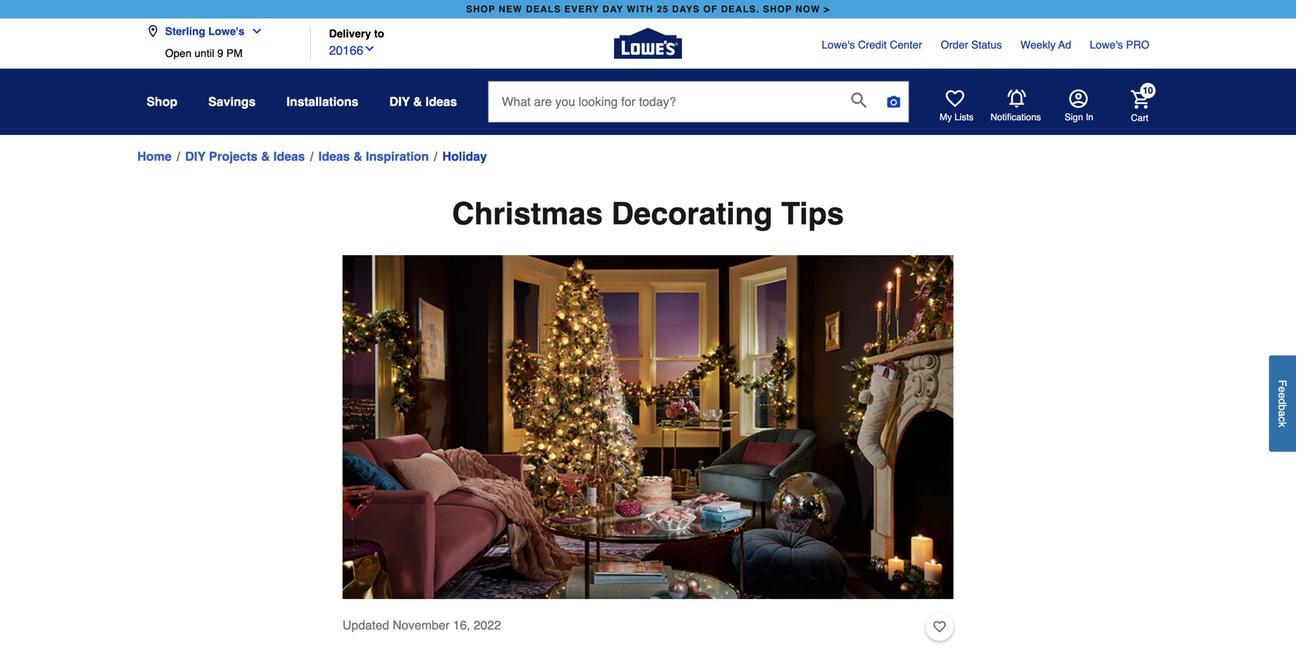 Task type: describe. For each thing, give the bounding box(es) containing it.
of
[[703, 4, 718, 15]]

decorating
[[611, 196, 773, 231]]

chevron down image
[[245, 25, 263, 37]]

status
[[971, 39, 1002, 51]]

sterling lowe's button
[[147, 16, 269, 47]]

sterling lowe's
[[165, 25, 245, 37]]

heart outline image
[[934, 619, 946, 636]]

new
[[499, 4, 523, 15]]

lowe's for lowe's pro
[[1090, 39, 1123, 51]]

my
[[940, 112, 952, 123]]

16,
[[453, 618, 470, 633]]

open
[[165, 47, 192, 59]]

2022
[[474, 618, 501, 633]]

open until 9 pm
[[165, 47, 243, 59]]

weekly ad link
[[1021, 37, 1071, 52]]

& for ideas
[[353, 149, 362, 164]]

9
[[217, 47, 223, 59]]

Search Query text field
[[489, 82, 839, 122]]

lowe's credit center link
[[822, 37, 922, 52]]

installations button
[[287, 88, 359, 116]]

pro
[[1126, 39, 1150, 51]]

b
[[1276, 405, 1289, 411]]

lowe's for lowe's credit center
[[822, 39, 855, 51]]

diy for diy & ideas
[[389, 95, 410, 109]]

shop button
[[147, 88, 177, 116]]

camera image
[[886, 94, 901, 110]]

2 shop from the left
[[763, 4, 792, 15]]

1 e from the top
[[1276, 387, 1289, 393]]

until
[[195, 47, 214, 59]]

search image
[[851, 93, 867, 108]]

ideas inside 'ideas & inspiration' link
[[318, 149, 350, 164]]

my lists
[[940, 112, 974, 123]]

every
[[565, 4, 599, 15]]

holiday
[[442, 149, 487, 164]]

lowe's home improvement logo image
[[614, 10, 682, 78]]

days
[[672, 4, 700, 15]]

holiday link
[[442, 147, 487, 166]]

diy projects & ideas link
[[185, 147, 305, 166]]

credit
[[858, 39, 887, 51]]

lists
[[955, 112, 974, 123]]

order status
[[941, 39, 1002, 51]]

weekly
[[1021, 39, 1056, 51]]

in
[[1086, 112, 1094, 123]]

updated
[[343, 618, 389, 633]]

25
[[657, 4, 669, 15]]

delivery to
[[329, 27, 384, 40]]

christmas decorating tips
[[452, 196, 844, 231]]

lowe's home improvement notification center image
[[1008, 90, 1026, 108]]

k
[[1276, 422, 1289, 428]]

lowe's home improvement cart image
[[1131, 90, 1150, 109]]

cart
[[1131, 112, 1149, 123]]

savings button
[[208, 88, 256, 116]]

day
[[603, 4, 624, 15]]

sterling
[[165, 25, 205, 37]]

tips
[[781, 196, 844, 231]]

f e e d b a c k button
[[1269, 356, 1296, 452]]

diy & ideas button
[[389, 88, 457, 116]]

christmas
[[452, 196, 603, 231]]

a
[[1276, 411, 1289, 417]]

installations
[[287, 95, 359, 109]]

order
[[941, 39, 968, 51]]

inspiration
[[366, 149, 429, 164]]

a city apartment decorated with a christmas tree, lighted garland and candles. image
[[343, 255, 954, 599]]

ideas & inspiration
[[318, 149, 429, 164]]



Task type: vqa. For each thing, say whether or not it's contained in the screenshot.
Santa's Bags 59-in W x 24-in H Red Collapsible Christmas Tree Storage Bag (For Tree Heights 6-ft-9-ft) image
no



Task type: locate. For each thing, give the bounding box(es) containing it.
10
[[1143, 85, 1153, 96]]

updated november 16, 2022
[[343, 618, 501, 633]]

pm
[[226, 47, 243, 59]]

lowe's left credit
[[822, 39, 855, 51]]

diy & ideas
[[389, 95, 457, 109]]

november
[[393, 618, 450, 633]]

diy projects & ideas
[[185, 149, 305, 164]]

notifications
[[991, 112, 1041, 123]]

lowe's pro link
[[1090, 37, 1150, 52]]

None search field
[[488, 81, 909, 137]]

ideas down installations button
[[318, 149, 350, 164]]

chevron down image
[[363, 42, 376, 55]]

shop
[[147, 95, 177, 109]]

1 vertical spatial diy
[[185, 149, 206, 164]]

2 horizontal spatial ideas
[[426, 95, 457, 109]]

1 shop from the left
[[466, 4, 495, 15]]

& inside diy projects & ideas link
[[261, 149, 270, 164]]

diy inside button
[[389, 95, 410, 109]]

ideas up the holiday
[[426, 95, 457, 109]]

center
[[890, 39, 922, 51]]

sign in button
[[1065, 89, 1094, 123]]

0 horizontal spatial ideas
[[273, 149, 305, 164]]

ideas inside diy & ideas button
[[426, 95, 457, 109]]

>
[[824, 4, 830, 15]]

0 horizontal spatial &
[[261, 149, 270, 164]]

1 horizontal spatial &
[[353, 149, 362, 164]]

order status link
[[941, 37, 1002, 52]]

0 vertical spatial diy
[[389, 95, 410, 109]]

ideas inside diy projects & ideas link
[[273, 149, 305, 164]]

my lists link
[[940, 89, 974, 123]]

0 horizontal spatial diy
[[185, 149, 206, 164]]

& left "inspiration"
[[353, 149, 362, 164]]

e
[[1276, 387, 1289, 393], [1276, 393, 1289, 399]]

diy left projects
[[185, 149, 206, 164]]

f
[[1276, 380, 1289, 387]]

projects
[[209, 149, 258, 164]]

& for diy
[[413, 95, 422, 109]]

& inside diy & ideas button
[[413, 95, 422, 109]]

diy up "inspiration"
[[389, 95, 410, 109]]

d
[[1276, 399, 1289, 405]]

2 horizontal spatial &
[[413, 95, 422, 109]]

c
[[1276, 417, 1289, 422]]

e up d
[[1276, 387, 1289, 393]]

shop left "now"
[[763, 4, 792, 15]]

ad
[[1058, 39, 1071, 51]]

sign in
[[1065, 112, 1094, 123]]

1 horizontal spatial shop
[[763, 4, 792, 15]]

shop
[[466, 4, 495, 15], [763, 4, 792, 15]]

lowe's
[[208, 25, 245, 37], [822, 39, 855, 51], [1090, 39, 1123, 51]]

2 horizontal spatial lowe's
[[1090, 39, 1123, 51]]

location image
[[147, 25, 159, 37]]

lowe's home improvement account image
[[1069, 89, 1088, 108]]

diy
[[389, 95, 410, 109], [185, 149, 206, 164]]

20166 button
[[329, 40, 376, 60]]

0 horizontal spatial lowe's
[[208, 25, 245, 37]]

with
[[627, 4, 654, 15]]

ideas
[[426, 95, 457, 109], [273, 149, 305, 164], [318, 149, 350, 164]]

lowe's up 9
[[208, 25, 245, 37]]

1 horizontal spatial diy
[[389, 95, 410, 109]]

lowe's credit center
[[822, 39, 922, 51]]

& up "inspiration"
[[413, 95, 422, 109]]

0 horizontal spatial shop
[[466, 4, 495, 15]]

to
[[374, 27, 384, 40]]

shop new deals every day with 25 days of deals. shop now >
[[466, 4, 830, 15]]

ideas right projects
[[273, 149, 305, 164]]

diy for diy projects & ideas
[[185, 149, 206, 164]]

deals.
[[721, 4, 760, 15]]

lowe's pro
[[1090, 39, 1150, 51]]

lowe's inside button
[[208, 25, 245, 37]]

home
[[137, 149, 172, 164]]

1 horizontal spatial ideas
[[318, 149, 350, 164]]

lowe's left pro
[[1090, 39, 1123, 51]]

shop left new
[[466, 4, 495, 15]]

f e e d b a c k
[[1276, 380, 1289, 428]]

1 horizontal spatial lowe's
[[822, 39, 855, 51]]

sign
[[1065, 112, 1083, 123]]

delivery
[[329, 27, 371, 40]]

savings
[[208, 95, 256, 109]]

shop new deals every day with 25 days of deals. shop now > link
[[463, 0, 833, 19]]

deals
[[526, 4, 561, 15]]

weekly ad
[[1021, 39, 1071, 51]]

2 e from the top
[[1276, 393, 1289, 399]]

20166
[[329, 43, 363, 58]]

lowe's home improvement lists image
[[946, 89, 964, 108]]

& inside 'ideas & inspiration' link
[[353, 149, 362, 164]]

e up b
[[1276, 393, 1289, 399]]

home link
[[137, 147, 172, 166]]

& right projects
[[261, 149, 270, 164]]

now
[[796, 4, 820, 15]]

ideas & inspiration link
[[318, 147, 429, 166]]

&
[[413, 95, 422, 109], [261, 149, 270, 164], [353, 149, 362, 164]]



